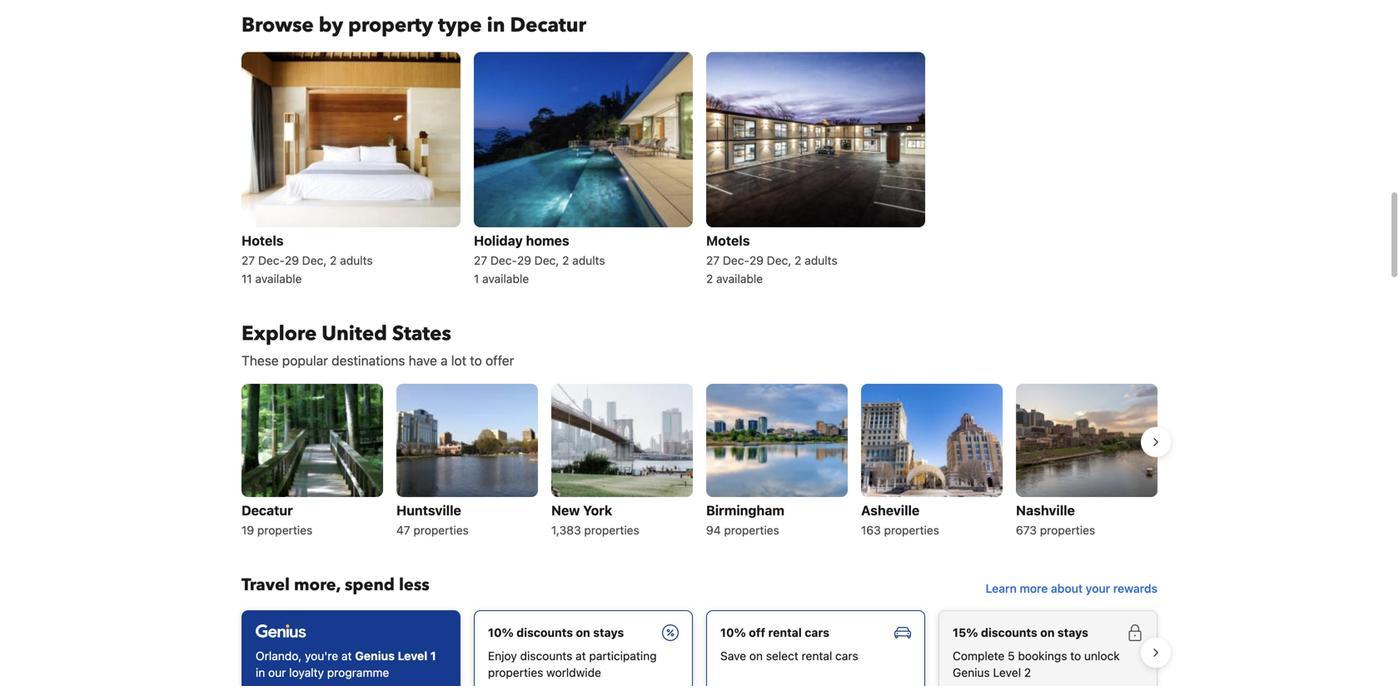 Task type: locate. For each thing, give the bounding box(es) containing it.
destinations
[[332, 353, 405, 369]]

unlock
[[1085, 649, 1120, 663]]

orlando,
[[256, 649, 302, 663]]

1 horizontal spatial adults
[[573, 254, 605, 267]]

cars
[[805, 626, 830, 640], [836, 649, 859, 663]]

0 horizontal spatial cars
[[805, 626, 830, 640]]

0 horizontal spatial 27
[[242, 254, 255, 267]]

stays
[[593, 626, 624, 640], [1058, 626, 1089, 640]]

level
[[398, 649, 428, 663], [994, 666, 1022, 680]]

a
[[441, 353, 448, 369]]

enjoy discounts at participating properties worldwide
[[488, 649, 657, 680]]

discounts up enjoy discounts at participating properties worldwide
[[517, 626, 573, 640]]

1 inside holiday homes 27 dec-29 dec, 2 adults 1 available
[[474, 272, 479, 286]]

properties down huntsville in the bottom of the page
[[414, 524, 469, 537]]

3 adults from the left
[[805, 254, 838, 267]]

2 inside hotels 27 dec-29 dec, 2 adults 11 available
[[330, 254, 337, 267]]

2
[[330, 254, 337, 267], [563, 254, 569, 267], [795, 254, 802, 267], [707, 272, 713, 286], [1025, 666, 1032, 680]]

1 horizontal spatial 10%
[[721, 626, 746, 640]]

on right save
[[750, 649, 763, 663]]

2 horizontal spatial dec-
[[723, 254, 750, 267]]

discounts for discounts
[[517, 626, 573, 640]]

29 down "motels"
[[750, 254, 764, 267]]

region containing decatur
[[228, 377, 1171, 547]]

2 inside complete 5 bookings to unlock genius level 2
[[1025, 666, 1032, 680]]

1 vertical spatial cars
[[836, 649, 859, 663]]

10%
[[488, 626, 514, 640], [721, 626, 746, 640]]

discounts for 5
[[981, 626, 1038, 640]]

at for genius
[[342, 649, 352, 663]]

1 29 from the left
[[285, 254, 299, 267]]

properties inside birmingham 94 properties
[[724, 524, 780, 537]]

properties down york
[[584, 524, 640, 537]]

10% up enjoy
[[488, 626, 514, 640]]

explore
[[242, 320, 317, 348]]

on up bookings in the bottom of the page
[[1041, 626, 1055, 640]]

dec, inside holiday homes 27 dec-29 dec, 2 adults 1 available
[[535, 254, 559, 267]]

29 inside hotels 27 dec-29 dec, 2 adults 11 available
[[285, 254, 299, 267]]

learn more about your rewards link
[[980, 574, 1165, 604]]

popular
[[282, 353, 328, 369]]

genius down complete
[[953, 666, 990, 680]]

at inside orlando, you're at genius level 1 in our loyalty programme
[[342, 649, 352, 663]]

2 dec- from the left
[[491, 254, 517, 267]]

discounts
[[517, 626, 573, 640], [981, 626, 1038, 640], [520, 649, 573, 663]]

learn
[[986, 582, 1017, 596]]

29 up explore
[[285, 254, 299, 267]]

27 inside motels 27 dec-29 dec, 2 adults 2 available
[[707, 254, 720, 267]]

10% off rental cars
[[721, 626, 830, 640]]

adults inside motels 27 dec-29 dec, 2 adults 2 available
[[805, 254, 838, 267]]

2 27 from the left
[[474, 254, 488, 267]]

region containing 10% discounts on stays
[[228, 604, 1171, 687]]

rewards
[[1114, 582, 1158, 596]]

11
[[242, 272, 252, 286]]

1 available from the left
[[255, 272, 302, 286]]

29 inside motels 27 dec-29 dec, 2 adults 2 available
[[750, 254, 764, 267]]

3 27 from the left
[[707, 254, 720, 267]]

29
[[285, 254, 299, 267], [517, 254, 532, 267], [750, 254, 764, 267]]

0 vertical spatial region
[[228, 377, 1171, 547]]

to inside complete 5 bookings to unlock genius level 2
[[1071, 649, 1082, 663]]

our
[[268, 666, 286, 680]]

27 inside hotels 27 dec-29 dec, 2 adults 11 available
[[242, 254, 255, 267]]

2 available from the left
[[483, 272, 529, 286]]

0 vertical spatial rental
[[769, 626, 802, 640]]

0 vertical spatial cars
[[805, 626, 830, 640]]

new york 1,383 properties
[[552, 503, 640, 537]]

properties down asheville
[[884, 524, 940, 537]]

in right type
[[487, 12, 505, 39]]

properties inside huntsville 47 properties
[[414, 524, 469, 537]]

hotels
[[242, 233, 284, 249]]

decatur
[[510, 12, 587, 39], [242, 503, 293, 519]]

10% discounts on stays
[[488, 626, 624, 640]]

at inside enjoy discounts at participating properties worldwide
[[576, 649, 586, 663]]

2 horizontal spatial 29
[[750, 254, 764, 267]]

level down 5
[[994, 666, 1022, 680]]

rental
[[769, 626, 802, 640], [802, 649, 833, 663]]

dec,
[[302, 254, 327, 267], [535, 254, 559, 267], [767, 254, 792, 267]]

27 up 11
[[242, 254, 255, 267]]

1 horizontal spatial 29
[[517, 254, 532, 267]]

10% up save
[[721, 626, 746, 640]]

2 at from the left
[[576, 649, 586, 663]]

1 region from the top
[[228, 377, 1171, 547]]

1 adults from the left
[[340, 254, 373, 267]]

1 horizontal spatial decatur
[[510, 12, 587, 39]]

2 horizontal spatial 27
[[707, 254, 720, 267]]

2 29 from the left
[[517, 254, 532, 267]]

stays for 15% discounts on stays
[[1058, 626, 1089, 640]]

1 horizontal spatial dec,
[[535, 254, 559, 267]]

to left the unlock
[[1071, 649, 1082, 663]]

1 horizontal spatial 1
[[474, 272, 479, 286]]

dec- down "motels"
[[723, 254, 750, 267]]

2 region from the top
[[228, 604, 1171, 687]]

0 horizontal spatial to
[[470, 353, 482, 369]]

dec- for motels
[[723, 254, 750, 267]]

programme
[[327, 666, 389, 680]]

1 horizontal spatial in
[[487, 12, 505, 39]]

2 inside holiday homes 27 dec-29 dec, 2 adults 1 available
[[563, 254, 569, 267]]

0 vertical spatial level
[[398, 649, 428, 663]]

rental right select
[[802, 649, 833, 663]]

properties for nashville
[[1041, 524, 1096, 537]]

browse by property type in decatur
[[242, 12, 587, 39]]

properties right the 19
[[257, 524, 313, 537]]

1 dec- from the left
[[258, 254, 285, 267]]

2 horizontal spatial available
[[717, 272, 763, 286]]

huntsville 47 properties
[[397, 503, 469, 537]]

on up enjoy discounts at participating properties worldwide
[[576, 626, 590, 640]]

properties inside decatur 19 properties
[[257, 524, 313, 537]]

1 stays from the left
[[593, 626, 624, 640]]

673
[[1017, 524, 1037, 537]]

genius up programme
[[355, 649, 395, 663]]

27 inside holiday homes 27 dec-29 dec, 2 adults 1 available
[[474, 254, 488, 267]]

properties inside asheville 163 properties
[[884, 524, 940, 537]]

united
[[322, 320, 387, 348]]

27 down "motels"
[[707, 254, 720, 267]]

1 horizontal spatial stays
[[1058, 626, 1089, 640]]

cars right select
[[836, 649, 859, 663]]

0 horizontal spatial 29
[[285, 254, 299, 267]]

properties down birmingham
[[724, 524, 780, 537]]

1 vertical spatial in
[[256, 666, 265, 680]]

adults inside hotels 27 dec-29 dec, 2 adults 11 available
[[340, 254, 373, 267]]

3 29 from the left
[[750, 254, 764, 267]]

offer
[[486, 353, 514, 369]]

1 vertical spatial level
[[994, 666, 1022, 680]]

0 horizontal spatial at
[[342, 649, 352, 663]]

1
[[474, 272, 479, 286], [431, 649, 436, 663]]

to right lot
[[470, 353, 482, 369]]

29 for hotels
[[285, 254, 299, 267]]

1 27 from the left
[[242, 254, 255, 267]]

region
[[228, 377, 1171, 547], [228, 604, 1171, 687]]

2 10% from the left
[[721, 626, 746, 640]]

in left our
[[256, 666, 265, 680]]

york
[[583, 503, 613, 519]]

0 horizontal spatial in
[[256, 666, 265, 680]]

29 down homes
[[517, 254, 532, 267]]

about
[[1051, 582, 1083, 596]]

2 horizontal spatial adults
[[805, 254, 838, 267]]

these
[[242, 353, 279, 369]]

1 inside orlando, you're at genius level 1 in our loyalty programme
[[431, 649, 436, 663]]

2 stays from the left
[[1058, 626, 1089, 640]]

properties down nashville at the right of the page
[[1041, 524, 1096, 537]]

1 dec, from the left
[[302, 254, 327, 267]]

dec- down hotels
[[258, 254, 285, 267]]

asheville
[[862, 503, 920, 519]]

at
[[342, 649, 352, 663], [576, 649, 586, 663]]

discounts up 5
[[981, 626, 1038, 640]]

0 horizontal spatial dec,
[[302, 254, 327, 267]]

0 horizontal spatial dec-
[[258, 254, 285, 267]]

cars up 'save on select rental cars'
[[805, 626, 830, 640]]

15% discounts on stays
[[953, 626, 1089, 640]]

travel
[[242, 574, 290, 597]]

genius
[[355, 649, 395, 663], [953, 666, 990, 680]]

1 horizontal spatial genius
[[953, 666, 990, 680]]

new
[[552, 503, 580, 519]]

10% for 10% discounts on stays
[[488, 626, 514, 640]]

29 for motels
[[750, 254, 764, 267]]

1 horizontal spatial to
[[1071, 649, 1082, 663]]

properties for huntsville
[[414, 524, 469, 537]]

0 horizontal spatial available
[[255, 272, 302, 286]]

travel more, spend less
[[242, 574, 430, 597]]

available down holiday in the left of the page
[[483, 272, 529, 286]]

available
[[255, 272, 302, 286], [483, 272, 529, 286], [717, 272, 763, 286]]

0 vertical spatial to
[[470, 353, 482, 369]]

2 horizontal spatial on
[[1041, 626, 1055, 640]]

rental up select
[[769, 626, 802, 640]]

2 adults from the left
[[573, 254, 605, 267]]

3 dec, from the left
[[767, 254, 792, 267]]

at up programme
[[342, 649, 352, 663]]

asheville 163 properties
[[862, 503, 940, 537]]

1 vertical spatial genius
[[953, 666, 990, 680]]

1 left enjoy
[[431, 649, 436, 663]]

save
[[721, 649, 747, 663]]

0 vertical spatial decatur
[[510, 12, 587, 39]]

1 at from the left
[[342, 649, 352, 663]]

0 horizontal spatial on
[[576, 626, 590, 640]]

1 vertical spatial 1
[[431, 649, 436, 663]]

dec, inside hotels 27 dec-29 dec, 2 adults 11 available
[[302, 254, 327, 267]]

blue genius logo image
[[256, 625, 306, 638], [256, 625, 306, 638]]

on for at
[[576, 626, 590, 640]]

27
[[242, 254, 255, 267], [474, 254, 488, 267], [707, 254, 720, 267]]

adults
[[340, 254, 373, 267], [573, 254, 605, 267], [805, 254, 838, 267]]

lot
[[451, 353, 467, 369]]

1 vertical spatial to
[[1071, 649, 1082, 663]]

properties
[[257, 524, 313, 537], [414, 524, 469, 537], [584, 524, 640, 537], [724, 524, 780, 537], [884, 524, 940, 537], [1041, 524, 1096, 537], [488, 666, 544, 680]]

0 horizontal spatial 1
[[431, 649, 436, 663]]

0 vertical spatial in
[[487, 12, 505, 39]]

0 horizontal spatial 10%
[[488, 626, 514, 640]]

in
[[487, 12, 505, 39], [256, 666, 265, 680]]

1 horizontal spatial 27
[[474, 254, 488, 267]]

1 vertical spatial decatur
[[242, 503, 293, 519]]

0 vertical spatial genius
[[355, 649, 395, 663]]

properties inside nashville 673 properties
[[1041, 524, 1096, 537]]

worldwide
[[547, 666, 602, 680]]

by
[[319, 12, 343, 39]]

region for travel more, spend less
[[228, 604, 1171, 687]]

dec, inside motels 27 dec-29 dec, 2 adults 2 available
[[767, 254, 792, 267]]

1 10% from the left
[[488, 626, 514, 640]]

adults inside holiday homes 27 dec-29 dec, 2 adults 1 available
[[573, 254, 605, 267]]

dec-
[[258, 254, 285, 267], [491, 254, 517, 267], [723, 254, 750, 267]]

decatur 19 properties
[[242, 503, 313, 537]]

select
[[766, 649, 799, 663]]

enjoy
[[488, 649, 517, 663]]

dec- inside hotels 27 dec-29 dec, 2 adults 11 available
[[258, 254, 285, 267]]

stays up the unlock
[[1058, 626, 1089, 640]]

nashville
[[1017, 503, 1076, 519]]

1 horizontal spatial level
[[994, 666, 1022, 680]]

available right 11
[[255, 272, 302, 286]]

on
[[576, 626, 590, 640], [1041, 626, 1055, 640], [750, 649, 763, 663]]

holiday homes 27 dec-29 dec, 2 adults 1 available
[[474, 233, 605, 286]]

0 horizontal spatial stays
[[593, 626, 624, 640]]

15%
[[953, 626, 979, 640]]

dec- inside motels 27 dec-29 dec, 2 adults 2 available
[[723, 254, 750, 267]]

available down "motels"
[[717, 272, 763, 286]]

10% for 10% off rental cars
[[721, 626, 746, 640]]

163
[[862, 524, 881, 537]]

27 down holiday in the left of the page
[[474, 254, 488, 267]]

properties down enjoy
[[488, 666, 544, 680]]

47
[[397, 524, 411, 537]]

19
[[242, 524, 254, 537]]

1 horizontal spatial available
[[483, 272, 529, 286]]

3 dec- from the left
[[723, 254, 750, 267]]

homes
[[526, 233, 570, 249]]

available inside motels 27 dec-29 dec, 2 adults 2 available
[[717, 272, 763, 286]]

stays up participating
[[593, 626, 624, 640]]

less
[[399, 574, 430, 597]]

0 horizontal spatial adults
[[340, 254, 373, 267]]

to
[[470, 353, 482, 369], [1071, 649, 1082, 663]]

discounts down 10% discounts on stays
[[520, 649, 573, 663]]

adults for hotels
[[340, 254, 373, 267]]

0 horizontal spatial level
[[398, 649, 428, 663]]

0 horizontal spatial decatur
[[242, 503, 293, 519]]

0 horizontal spatial genius
[[355, 649, 395, 663]]

properties for asheville
[[884, 524, 940, 537]]

3 available from the left
[[717, 272, 763, 286]]

1 vertical spatial region
[[228, 604, 1171, 687]]

2 dec, from the left
[[535, 254, 559, 267]]

dec- down holiday in the left of the page
[[491, 254, 517, 267]]

2 horizontal spatial dec,
[[767, 254, 792, 267]]

at up worldwide at the left bottom
[[576, 649, 586, 663]]

available inside hotels 27 dec-29 dec, 2 adults 11 available
[[255, 272, 302, 286]]

1 down holiday in the left of the page
[[474, 272, 479, 286]]

0 vertical spatial 1
[[474, 272, 479, 286]]

1 horizontal spatial at
[[576, 649, 586, 663]]

level down less
[[398, 649, 428, 663]]

1 horizontal spatial dec-
[[491, 254, 517, 267]]

dec, for motels
[[767, 254, 792, 267]]



Task type: vqa. For each thing, say whether or not it's contained in the screenshot.
left Guided
no



Task type: describe. For each thing, give the bounding box(es) containing it.
bookings
[[1019, 649, 1068, 663]]

properties inside enjoy discounts at participating properties worldwide
[[488, 666, 544, 680]]

properties for birmingham
[[724, 524, 780, 537]]

discounts inside enjoy discounts at participating properties worldwide
[[520, 649, 573, 663]]

properties inside new york 1,383 properties
[[584, 524, 640, 537]]

save on select rental cars
[[721, 649, 859, 663]]

explore united states these popular destinations have a lot to offer
[[242, 320, 514, 369]]

motels
[[707, 233, 750, 249]]

your
[[1086, 582, 1111, 596]]

property
[[348, 12, 433, 39]]

1,383
[[552, 524, 581, 537]]

genius inside complete 5 bookings to unlock genius level 2
[[953, 666, 990, 680]]

hotels 27 dec-29 dec, 2 adults 11 available
[[242, 233, 373, 286]]

orlando, you're at genius level 1 in our loyalty programme
[[256, 649, 436, 680]]

level inside orlando, you're at genius level 1 in our loyalty programme
[[398, 649, 428, 663]]

available inside holiday homes 27 dec-29 dec, 2 adults 1 available
[[483, 272, 529, 286]]

motels 27 dec-29 dec, 2 adults 2 available
[[707, 233, 838, 286]]

off
[[749, 626, 766, 640]]

type
[[438, 12, 482, 39]]

adults for motels
[[805, 254, 838, 267]]

available for motels
[[717, 272, 763, 286]]

decatur inside decatur 19 properties
[[242, 503, 293, 519]]

94
[[707, 524, 721, 537]]

properties for decatur
[[257, 524, 313, 537]]

1 horizontal spatial cars
[[836, 649, 859, 663]]

region for explore united states
[[228, 377, 1171, 547]]

dec- inside holiday homes 27 dec-29 dec, 2 adults 1 available
[[491, 254, 517, 267]]

birmingham
[[707, 503, 785, 519]]

dec, for hotels
[[302, 254, 327, 267]]

complete 5 bookings to unlock genius level 2
[[953, 649, 1120, 680]]

spend
[[345, 574, 395, 597]]

genius inside orlando, you're at genius level 1 in our loyalty programme
[[355, 649, 395, 663]]

huntsville
[[397, 503, 461, 519]]

available for hotels
[[255, 272, 302, 286]]

level inside complete 5 bookings to unlock genius level 2
[[994, 666, 1022, 680]]

5
[[1008, 649, 1015, 663]]

have
[[409, 353, 437, 369]]

at for participating
[[576, 649, 586, 663]]

more,
[[294, 574, 341, 597]]

1 vertical spatial rental
[[802, 649, 833, 663]]

learn more about your rewards
[[986, 582, 1158, 596]]

holiday
[[474, 233, 523, 249]]

27 for motels
[[707, 254, 720, 267]]

to inside explore united states these popular destinations have a lot to offer
[[470, 353, 482, 369]]

in inside orlando, you're at genius level 1 in our loyalty programme
[[256, 666, 265, 680]]

loyalty
[[289, 666, 324, 680]]

states
[[392, 320, 451, 348]]

more
[[1020, 582, 1048, 596]]

you're
[[305, 649, 338, 663]]

participating
[[589, 649, 657, 663]]

birmingham 94 properties
[[707, 503, 785, 537]]

1 horizontal spatial on
[[750, 649, 763, 663]]

on for bookings
[[1041, 626, 1055, 640]]

stays for 10% discounts on stays
[[593, 626, 624, 640]]

complete
[[953, 649, 1005, 663]]

browse
[[242, 12, 314, 39]]

nashville 673 properties
[[1017, 503, 1096, 537]]

27 for hotels
[[242, 254, 255, 267]]

29 inside holiday homes 27 dec-29 dec, 2 adults 1 available
[[517, 254, 532, 267]]

dec- for hotels
[[258, 254, 285, 267]]



